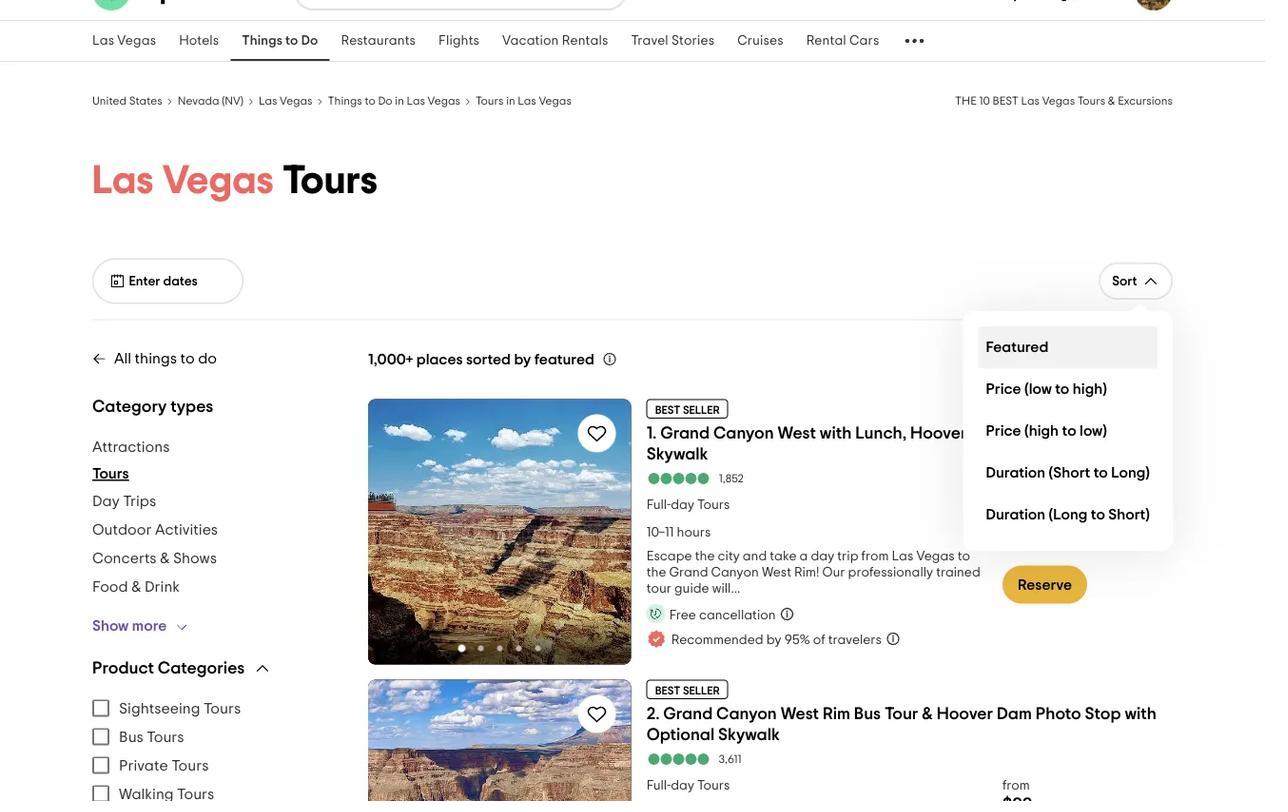 Task type: locate. For each thing, give the bounding box(es) containing it.
stop down (low
[[1010, 425, 1046, 442]]

shows
[[173, 551, 217, 566]]

vacation rentals link
[[491, 21, 620, 61]]

price
[[987, 382, 1022, 397], [987, 424, 1022, 439]]

west left lunch,
[[778, 425, 817, 442]]

the left the city
[[695, 550, 715, 563]]

canyon inside grand canyon west with lunch, hoover dam stop & optional skywalk
[[714, 425, 774, 442]]

1 vertical spatial bus
[[119, 730, 144, 745]]

hoover right tour
[[937, 705, 994, 722]]

optional down high)
[[1065, 425, 1133, 442]]

rim!
[[795, 566, 820, 579]]

do left restaurants link
[[301, 34, 318, 48]]

1 horizontal spatial with
[[1125, 705, 1157, 722]]

5.0 of 5 bubbles image for grand canyon west with lunch, hoover dam stop & optional skywalk
[[647, 473, 712, 484]]

featured
[[987, 340, 1049, 355]]

(short
[[1050, 465, 1091, 481]]

dam left photo
[[998, 705, 1033, 722]]

full-day tours for grand canyon west with lunch, hoover dam stop & optional skywalk
[[647, 498, 730, 512]]

0 horizontal spatial things
[[242, 34, 283, 48]]

0 vertical spatial grand
[[661, 425, 710, 442]]

1 vertical spatial full-
[[647, 779, 671, 792]]

2 full-day tours from the top
[[647, 779, 730, 792]]

duration (long to short)
[[987, 507, 1151, 523]]

las vegas link right (nv)
[[259, 92, 313, 108]]

0 vertical spatial west
[[778, 425, 817, 442]]

canyon for 2.
[[717, 705, 777, 722]]

skywalk inside grand canyon west rim bus tour & hoover dam photo stop with optional skywalk
[[719, 726, 780, 743]]

vegas down flights
[[428, 96, 461, 107]]

rim
[[823, 705, 851, 722]]

vegas down the things to do link
[[280, 96, 313, 107]]

0 vertical spatial seller
[[683, 405, 720, 416]]

1 horizontal spatial in
[[507, 96, 516, 107]]

0 horizontal spatial skywalk
[[647, 445, 709, 463]]

skywalk down "1."
[[647, 445, 709, 463]]

2 vertical spatial from
[[1003, 779, 1031, 792]]

list box
[[964, 311, 1174, 551]]

dates
[[163, 275, 198, 288]]

full- up 10–11
[[647, 498, 671, 512]]

list box containing featured
[[964, 311, 1174, 551]]

vegas inside escape the city and take a day trip from las vegas to the grand canyon west rim! our professionally trained tour guide will…
[[917, 550, 955, 563]]

5.0 of 5 bubbles image inside 1,852 'link'
[[647, 473, 712, 484]]

price left (low
[[987, 382, 1022, 397]]

bus right rim
[[855, 705, 881, 722]]

save to a trip image
[[586, 422, 609, 445]]

2 vertical spatial grand
[[664, 705, 713, 722]]

hotels
[[179, 34, 219, 48]]

activities
[[155, 522, 218, 537]]

nevada (nv) link
[[178, 92, 244, 108]]

1 vertical spatial 5.0 of 5 bubbles image
[[647, 754, 712, 765]]

1 duration from the top
[[987, 465, 1046, 481]]

grand right 2.
[[664, 705, 713, 722]]

1 horizontal spatial stop
[[1086, 705, 1122, 722]]

0 vertical spatial full-
[[647, 498, 671, 512]]

las up professionally
[[892, 550, 914, 563]]

0 horizontal spatial las vegas link
[[81, 21, 168, 61]]

0 horizontal spatial do
[[301, 34, 318, 48]]

optional down 2.
[[647, 726, 715, 743]]

1 horizontal spatial bus
[[855, 705, 881, 722]]

1 price from the top
[[987, 382, 1022, 397]]

1 horizontal spatial las vegas link
[[259, 92, 313, 108]]

1 vertical spatial price
[[987, 424, 1022, 439]]

&
[[1109, 96, 1116, 107], [1050, 425, 1061, 442], [160, 551, 170, 566], [132, 579, 141, 594], [923, 705, 934, 722]]

canyon inside grand canyon west rim bus tour & hoover dam photo stop with optional skywalk
[[717, 705, 777, 722]]

0 horizontal spatial optional
[[647, 726, 715, 743]]

clear all filters link
[[1086, 338, 1174, 380]]

0 horizontal spatial the
[[647, 566, 667, 579]]

grand
[[661, 425, 710, 442], [670, 566, 709, 579], [664, 705, 713, 722]]

1 vertical spatial grand
[[670, 566, 709, 579]]

concerts & shows
[[92, 551, 217, 566]]

flights link
[[427, 21, 491, 61]]

2 duration from the top
[[987, 507, 1046, 523]]

& right tour
[[923, 705, 934, 722]]

2 vertical spatial day
[[671, 779, 695, 792]]

2 best seller from the top
[[656, 685, 720, 697]]

full-day tours up hours
[[647, 498, 730, 512]]

grand inside grand canyon west rim bus tour & hoover dam photo stop with optional skywalk
[[664, 705, 713, 722]]

best seller for 1.
[[656, 405, 720, 416]]

grand right "1."
[[661, 425, 710, 442]]

outdoor
[[92, 522, 152, 537]]

category
[[92, 398, 167, 415]]

1 vertical spatial skywalk
[[719, 726, 780, 743]]

2 vertical spatial canyon
[[717, 705, 777, 722]]

hoover inside grand canyon west rim bus tour & hoover dam photo stop with optional skywalk
[[937, 705, 994, 722]]

featured
[[535, 352, 595, 367]]

(long
[[1050, 507, 1088, 523]]

with right photo
[[1125, 705, 1157, 722]]

private
[[119, 758, 168, 773]]

1,852
[[719, 473, 744, 484]]

las
[[92, 34, 114, 48], [259, 96, 277, 107], [407, 96, 425, 107], [518, 96, 537, 107], [1022, 96, 1040, 107], [92, 161, 154, 201], [892, 550, 914, 563]]

places
[[417, 352, 463, 367]]

las vegas up united states link
[[92, 34, 156, 48]]

2 full- from the top
[[647, 779, 671, 792]]

best seller for 2.
[[656, 685, 720, 697]]

best for grand canyon west rim bus tour & hoover dam photo stop with optional skywalk
[[656, 685, 681, 697]]

0 vertical spatial best
[[993, 96, 1019, 107]]

west down take
[[762, 566, 792, 579]]

best seller up 2.
[[656, 685, 720, 697]]

1 5.0 of 5 bubbles image from the top
[[647, 473, 712, 484]]

0 vertical spatial price
[[987, 382, 1022, 397]]

skywalk up the 3,611
[[719, 726, 780, 743]]

nevada (nv)
[[178, 96, 244, 107]]

1 horizontal spatial optional
[[1065, 425, 1133, 442]]

1 vertical spatial best seller
[[656, 685, 720, 697]]

by left 95%
[[767, 633, 782, 647]]

west left rim
[[781, 705, 820, 722]]

1 seller from the top
[[683, 405, 720, 416]]

5.0 of 5 bubbles image left 1,852
[[647, 473, 712, 484]]

west inside grand canyon west with lunch, hoover dam stop & optional skywalk
[[778, 425, 817, 442]]

grand up guide
[[670, 566, 709, 579]]

0 vertical spatial duration
[[987, 465, 1046, 481]]

vegas down nevada (nv)
[[162, 161, 274, 201]]

a
[[800, 550, 808, 563]]

west inside escape the city and take a day trip from las vegas to the grand canyon west rim! our professionally trained tour guide will…
[[762, 566, 792, 579]]

city
[[718, 550, 740, 563]]

carousel of images figure
[[368, 399, 632, 665]]

0 vertical spatial do
[[301, 34, 318, 48]]

hoover up 1,852 'link'
[[911, 425, 968, 442]]

best right 10
[[993, 96, 1019, 107]]

west
[[778, 425, 817, 442], [762, 566, 792, 579], [781, 705, 820, 722]]

las vegas right (nv)
[[259, 96, 313, 107]]

0 horizontal spatial with
[[820, 425, 852, 442]]

2.
[[647, 705, 660, 722]]

save to a trip image
[[586, 703, 609, 726]]

(high
[[1025, 424, 1060, 439]]

1 horizontal spatial skywalk
[[719, 726, 780, 743]]

hoover inside grand canyon west with lunch, hoover dam stop & optional skywalk
[[911, 425, 968, 442]]

restaurants link
[[330, 21, 427, 61]]

& inside grand canyon west rim bus tour & hoover dam photo stop with optional skywalk
[[923, 705, 934, 722]]

sightseeing
[[119, 701, 200, 716]]

profile image
[[1136, 0, 1174, 10]]

things down the restaurants on the top of the page
[[328, 96, 362, 107]]

all things to do
[[114, 351, 217, 366]]

do
[[301, 34, 318, 48], [378, 96, 393, 107]]

trips
[[123, 494, 156, 509]]

0 vertical spatial hoover
[[911, 425, 968, 442]]

1 full-day tours from the top
[[647, 498, 730, 512]]

things right hotels link
[[242, 34, 283, 48]]

1 horizontal spatial las vegas
[[259, 96, 313, 107]]

vegas up trained
[[917, 550, 955, 563]]

day
[[92, 494, 120, 509]]

vegas down tripadvisor image
[[117, 34, 156, 48]]

rental
[[807, 34, 847, 48]]

united states
[[92, 96, 162, 107]]

price left (high
[[987, 424, 1022, 439]]

duration
[[987, 465, 1046, 481], [987, 507, 1046, 523]]

1 vertical spatial las vegas
[[259, 96, 313, 107]]

seller up 1,852
[[683, 405, 720, 416]]

dam left (high
[[971, 425, 1006, 442]]

canyon up 1,852
[[714, 425, 774, 442]]

our
[[823, 566, 846, 579]]

2 price from the top
[[987, 424, 1022, 439]]

the
[[956, 96, 977, 107]]

the up 'tour'
[[647, 566, 667, 579]]

bus up private
[[119, 730, 144, 745]]

duration up per
[[987, 507, 1046, 523]]

0 vertical spatial things
[[242, 34, 283, 48]]

1 vertical spatial dam
[[998, 705, 1033, 722]]

filters
[[1140, 352, 1174, 366]]

all things to do link
[[92, 351, 217, 366]]

1 horizontal spatial do
[[378, 96, 393, 107]]

to up trained
[[958, 550, 971, 563]]

1 vertical spatial canyon
[[712, 566, 759, 579]]

& up drink
[[160, 551, 170, 566]]

full- down 2.
[[647, 779, 671, 792]]

stop inside grand canyon west with lunch, hoover dam stop & optional skywalk
[[1010, 425, 1046, 442]]

and
[[743, 550, 767, 563]]

5.0 of 5 bubbles image inside 3,611 link
[[647, 754, 712, 765]]

0 horizontal spatial in
[[395, 96, 404, 107]]

0 vertical spatial las vegas link
[[81, 21, 168, 61]]

hours
[[677, 526, 711, 539]]

las down the restaurants on the top of the page
[[407, 96, 425, 107]]

full-
[[647, 498, 671, 512], [647, 779, 671, 792]]

5.0 of 5 bubbles image
[[647, 473, 712, 484], [647, 754, 712, 765]]

1 vertical spatial do
[[378, 96, 393, 107]]

0 vertical spatial stop
[[1010, 425, 1046, 442]]

grand canyon west with lunch, hoover dam stop & optional skywalk
[[647, 425, 1133, 463]]

more
[[132, 618, 167, 633]]

1 vertical spatial seller
[[683, 685, 720, 697]]

by right the sorted
[[514, 352, 531, 367]]

0 horizontal spatial stop
[[1010, 425, 1046, 442]]

canyon down the city
[[712, 566, 759, 579]]

0 vertical spatial best seller
[[656, 405, 720, 416]]

0 vertical spatial dam
[[971, 425, 1006, 442]]

las down the united states
[[92, 161, 154, 201]]

0 vertical spatial las vegas
[[92, 34, 156, 48]]

1 vertical spatial full-day tours
[[647, 779, 730, 792]]

trip
[[838, 550, 859, 563]]

1 vertical spatial stop
[[1086, 705, 1122, 722]]

things for things to do in las vegas
[[328, 96, 362, 107]]

seller for 1.
[[683, 405, 720, 416]]

with inside grand canyon west with lunch, hoover dam stop & optional skywalk
[[820, 425, 852, 442]]

west inside grand canyon west rim bus tour & hoover dam photo stop with optional skywalk
[[781, 705, 820, 722]]

1 vertical spatial hoover
[[937, 705, 994, 722]]

10–11 hours
[[647, 526, 711, 539]]

1 vertical spatial by
[[767, 633, 782, 647]]

0 vertical spatial by
[[514, 352, 531, 367]]

food & drink link
[[92, 573, 180, 601]]

5.0 of 5 bubbles image left the 3,611
[[647, 754, 712, 765]]

1 full- from the top
[[647, 498, 671, 512]]

day
[[671, 498, 695, 512], [811, 550, 835, 563], [671, 779, 695, 792]]

hoover
[[911, 425, 968, 442], [937, 705, 994, 722]]

(low
[[1025, 382, 1053, 397]]

canyon up the 3,611
[[717, 705, 777, 722]]

short)
[[1109, 507, 1151, 523]]

las vegas link
[[81, 21, 168, 61], [259, 92, 313, 108]]

0 vertical spatial the
[[695, 550, 715, 563]]

stories
[[672, 34, 715, 48]]

1 vertical spatial things
[[328, 96, 362, 107]]

seller down recommended
[[683, 685, 720, 697]]

1 vertical spatial duration
[[987, 507, 1046, 523]]

las inside escape the city and take a day trip from las vegas to the grand canyon west rim! our professionally trained tour guide will…
[[892, 550, 914, 563]]

None search field
[[296, 0, 625, 9]]

1 vertical spatial optional
[[647, 726, 715, 743]]

price for price (high to low)
[[987, 424, 1022, 439]]

0 vertical spatial bus
[[855, 705, 881, 722]]

2 vertical spatial best
[[656, 685, 681, 697]]

long)
[[1112, 465, 1151, 481]]

0 vertical spatial full-day tours
[[647, 498, 730, 512]]

0 horizontal spatial by
[[514, 352, 531, 367]]

tours
[[476, 96, 504, 107], [1078, 96, 1106, 107], [282, 161, 378, 201], [92, 466, 129, 482], [698, 498, 730, 512], [204, 701, 241, 716], [147, 730, 184, 745], [171, 758, 209, 773], [698, 779, 730, 792]]

things to do
[[242, 34, 318, 48]]

reserve
[[1018, 577, 1073, 593]]

to left the restaurants on the top of the page
[[286, 34, 298, 48]]

1 horizontal spatial things
[[328, 96, 362, 107]]

0 vertical spatial canyon
[[714, 425, 774, 442]]

& left low) at the bottom of the page
[[1050, 425, 1061, 442]]

in down the restaurants on the top of the page
[[395, 96, 404, 107]]

1 vertical spatial best
[[656, 405, 681, 416]]

canyon inside escape the city and take a day trip from las vegas to the grand canyon west rim! our professionally trained tour guide will…
[[712, 566, 759, 579]]

do down restaurants link
[[378, 96, 393, 107]]

lunch,
[[856, 425, 907, 442]]

1.
[[647, 425, 657, 442]]

duration down (high
[[987, 465, 1046, 481]]

1 in from the left
[[395, 96, 404, 107]]

grand inside grand canyon west with lunch, hoover dam stop & optional skywalk
[[661, 425, 710, 442]]

& left excursions
[[1109, 96, 1116, 107]]

0 vertical spatial with
[[820, 425, 852, 442]]

0 vertical spatial day
[[671, 498, 695, 512]]

skywalk inside grand canyon west with lunch, hoover dam stop & optional skywalk
[[647, 445, 709, 463]]

0 vertical spatial 5.0 of 5 bubbles image
[[647, 473, 712, 484]]

0 horizontal spatial bus
[[119, 730, 144, 745]]

vacation rentals
[[503, 34, 609, 48]]

2 vertical spatial west
[[781, 705, 820, 722]]

price (low to high)
[[987, 382, 1108, 397]]

& left drink
[[132, 579, 141, 594]]

travel stories link
[[620, 21, 726, 61]]

1 horizontal spatial the
[[695, 550, 715, 563]]

1 horizontal spatial by
[[767, 633, 782, 647]]

best up "1."
[[656, 405, 681, 416]]

best seller
[[656, 405, 720, 416], [656, 685, 720, 697]]

travelers
[[829, 633, 882, 647]]

0 horizontal spatial las vegas
[[92, 34, 156, 48]]

best seller up "1."
[[656, 405, 720, 416]]

las vegas link up united states link
[[81, 21, 168, 61]]

0 vertical spatial skywalk
[[647, 445, 709, 463]]

from for from
[[1003, 779, 1031, 792]]

2 seller from the top
[[683, 685, 720, 697]]

from inside the from $109 $104 per adult
[[1003, 498, 1031, 512]]

the 10 best las vegas tours & excursions
[[956, 96, 1174, 107]]

clear all filters
[[1086, 352, 1174, 366]]

states
[[129, 96, 162, 107]]

1 best seller from the top
[[656, 405, 720, 416]]

duration for duration (long to short)
[[987, 507, 1046, 523]]

full-day tours for grand canyon west rim bus tour & hoover dam photo stop with optional skywalk
[[647, 779, 730, 792]]

las down vacation
[[518, 96, 537, 107]]

1 vertical spatial day
[[811, 550, 835, 563]]

categories
[[158, 660, 245, 677]]

best up 2.
[[656, 685, 681, 697]]

1 vertical spatial west
[[762, 566, 792, 579]]

with left lunch,
[[820, 425, 852, 442]]

2 5.0 of 5 bubbles image from the top
[[647, 754, 712, 765]]

0 vertical spatial from
[[1003, 498, 1031, 512]]

0 vertical spatial optional
[[1065, 425, 1133, 442]]

in down vacation
[[507, 96, 516, 107]]

recommended by 95% of travelers
[[672, 633, 882, 647]]

do
[[198, 351, 217, 366]]

guide
[[675, 582, 710, 595]]

drink
[[145, 579, 180, 594]]

seller
[[683, 405, 720, 416], [683, 685, 720, 697]]

1 vertical spatial with
[[1125, 705, 1157, 722]]

stop right photo
[[1086, 705, 1122, 722]]

1 vertical spatial from
[[862, 550, 890, 563]]

full-day tours down the 3,611
[[647, 779, 730, 792]]



Task type: describe. For each thing, give the bounding box(es) containing it.
to left low) at the bottom of the page
[[1063, 424, 1077, 439]]

do for things to do
[[301, 34, 318, 48]]

vegas right 10
[[1043, 96, 1076, 107]]

things to do in las vegas
[[328, 96, 461, 107]]

2 in from the left
[[507, 96, 516, 107]]

tripadvisor image
[[92, 0, 271, 10]]

sorted
[[466, 352, 511, 367]]

day trips
[[92, 494, 156, 509]]

escape the city and take a day trip from las vegas to the grand canyon west rim! our professionally trained tour guide will… link
[[647, 548, 988, 597]]

things to do link
[[231, 21, 330, 61]]

5.0 of 5 bubbles image for grand canyon west rim bus tour & hoover dam photo stop with optional skywalk
[[647, 754, 712, 765]]

clear
[[1086, 352, 1119, 366]]

(nv)
[[222, 96, 244, 107]]

dam inside grand canyon west with lunch, hoover dam stop & optional skywalk
[[971, 425, 1006, 442]]

cruises link
[[726, 21, 795, 61]]

from for from $109 $104 per adult
[[1003, 498, 1031, 512]]

west for rim
[[781, 705, 820, 722]]

full- for grand canyon west with lunch, hoover dam stop & optional skywalk
[[647, 498, 671, 512]]

day for with
[[671, 498, 695, 512]]

restaurants
[[341, 34, 416, 48]]

grand for 2.
[[664, 705, 713, 722]]

attractions
[[92, 439, 170, 455]]

types
[[171, 398, 214, 415]]

3,611
[[719, 754, 742, 765]]

rentals
[[562, 34, 609, 48]]

sightseeing tours
[[119, 701, 241, 716]]

day inside escape the city and take a day trip from las vegas to the grand canyon west rim! our professionally trained tour guide will…
[[811, 550, 835, 563]]

1,000+ places sorted by featured
[[368, 352, 595, 367]]

cars
[[850, 34, 880, 48]]

day trips link
[[92, 487, 156, 515]]

all
[[114, 351, 131, 366]]

adult
[[1027, 536, 1059, 549]]

canyon for 1.
[[714, 425, 774, 442]]

cancellation
[[699, 609, 776, 622]]

will…
[[713, 582, 741, 595]]

sort button
[[1100, 263, 1174, 300]]

10–11
[[647, 526, 674, 539]]

travel
[[631, 34, 669, 48]]

enter
[[129, 275, 160, 288]]

attractions link
[[92, 433, 170, 461]]

to left the do
[[180, 351, 195, 366]]

bus inside grand canyon west rim bus tour & hoover dam photo stop with optional skywalk
[[855, 705, 881, 722]]

las up united
[[92, 34, 114, 48]]

tour
[[885, 705, 919, 722]]

duration (short to long)
[[987, 465, 1151, 481]]

95%
[[785, 633, 811, 647]]

hotels link
[[168, 21, 231, 61]]

las vegas for the bottom las vegas link
[[259, 96, 313, 107]]

las vegas for las vegas link to the left
[[92, 34, 156, 48]]

concerts & shows link
[[92, 544, 217, 573]]

recommended
[[672, 633, 764, 647]]

duration for duration (short to long)
[[987, 465, 1046, 481]]

flights
[[439, 34, 480, 48]]

1,000+
[[368, 352, 413, 367]]

las right 10
[[1022, 96, 1040, 107]]

concerts
[[92, 551, 157, 566]]

reserve link
[[1003, 566, 1088, 604]]

from inside escape the city and take a day trip from las vegas to the grand canyon west rim! our professionally trained tour guide will…
[[862, 550, 890, 563]]

cruises
[[738, 34, 784, 48]]

grand for 1.
[[661, 425, 710, 442]]

low)
[[1080, 424, 1108, 439]]

bus tours
[[119, 730, 184, 745]]

tours in las vegas
[[476, 96, 572, 107]]

full- for grand canyon west rim bus tour & hoover dam photo stop with optional skywalk
[[647, 779, 671, 792]]

optional inside grand canyon west rim bus tour & hoover dam photo stop with optional skywalk
[[647, 726, 715, 743]]

day for rim
[[671, 779, 695, 792]]

stop inside grand canyon west rim bus tour & hoover dam photo stop with optional skywalk
[[1086, 705, 1122, 722]]

1 vertical spatial las vegas link
[[259, 92, 313, 108]]

optional inside grand canyon west with lunch, hoover dam stop & optional skywalk
[[1065, 425, 1133, 442]]

show more
[[92, 618, 167, 633]]

food
[[92, 579, 128, 594]]

from $109 $104 per adult
[[1003, 498, 1075, 549]]

high)
[[1073, 382, 1108, 397]]

to right (low
[[1056, 382, 1070, 397]]

to down restaurants link
[[365, 96, 376, 107]]

vacation
[[503, 34, 559, 48]]

& inside grand canyon west with lunch, hoover dam stop & optional skywalk
[[1050, 425, 1061, 442]]

do for things to do in las vegas
[[378, 96, 393, 107]]

$104
[[1039, 515, 1075, 532]]

to inside escape the city and take a day trip from las vegas to the grand canyon west rim! our professionally trained tour guide will…
[[958, 550, 971, 563]]

rental cars link
[[795, 21, 891, 61]]

outdoor activities link
[[92, 515, 218, 544]]

free
[[670, 609, 697, 622]]

take
[[770, 550, 797, 563]]

seller for 2.
[[683, 685, 720, 697]]

1 vertical spatial the
[[647, 566, 667, 579]]

las vegas tours
[[92, 161, 378, 201]]

of
[[813, 633, 826, 647]]

3,611 link
[[647, 753, 1174, 766]]

food & drink
[[92, 579, 180, 594]]

things for things to do
[[242, 34, 283, 48]]

to left long)
[[1094, 465, 1109, 481]]

product categories
[[92, 660, 245, 677]]

vegas down vacation rentals 'link'
[[539, 96, 572, 107]]

with inside grand canyon west rim bus tour & hoover dam photo stop with optional skywalk
[[1125, 705, 1157, 722]]

escape the city and take a day trip from las vegas to the grand canyon west rim! our professionally trained tour guide will…
[[647, 550, 981, 595]]

best for grand canyon west with lunch, hoover dam stop & optional skywalk
[[656, 405, 681, 416]]

to right (long
[[1092, 507, 1106, 523]]

united
[[92, 96, 127, 107]]

professionally
[[849, 566, 934, 579]]

things
[[135, 351, 177, 366]]

price for price (low to high)
[[987, 382, 1022, 397]]

sort
[[1113, 275, 1138, 288]]

price (high to low)
[[987, 424, 1108, 439]]

rental cars
[[807, 34, 880, 48]]

las right (nv)
[[259, 96, 277, 107]]

per
[[1003, 536, 1024, 549]]

grand inside escape the city and take a day trip from las vegas to the grand canyon west rim! our professionally trained tour guide will…
[[670, 566, 709, 579]]

west for with
[[778, 425, 817, 442]]

tour
[[647, 582, 672, 595]]

dam inside grand canyon west rim bus tour & hoover dam photo stop with optional skywalk
[[998, 705, 1033, 722]]

trained
[[937, 566, 981, 579]]

photo
[[1036, 705, 1082, 722]]



Task type: vqa. For each thing, say whether or not it's contained in the screenshot.
&
yes



